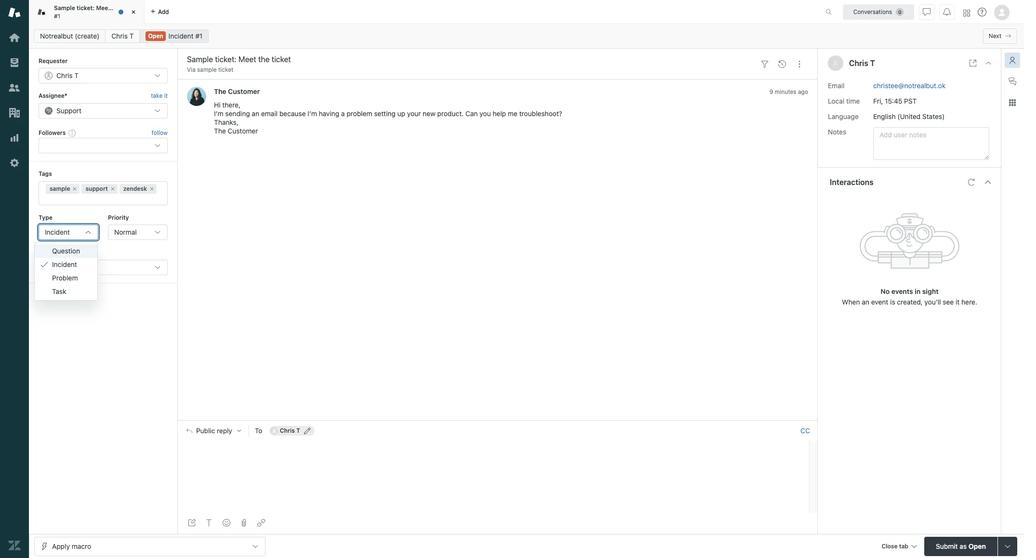 Task type: vqa. For each thing, say whether or not it's contained in the screenshot.
I'm
yes



Task type: locate. For each thing, give the bounding box(es) containing it.
chris t down requester
[[56, 72, 79, 80]]

problem
[[347, 110, 372, 118], [59, 249, 82, 256]]

you
[[480, 110, 491, 118]]

remove image
[[72, 186, 78, 192], [110, 186, 116, 192]]

open down add popup button
[[148, 32, 163, 40]]

followers element
[[39, 138, 168, 153]]

0 horizontal spatial ticket
[[123, 4, 139, 12]]

requester
[[39, 57, 68, 65]]

0 horizontal spatial an
[[252, 110, 259, 118]]

1 vertical spatial problem
[[59, 249, 82, 256]]

it right take
[[164, 92, 168, 100]]

up
[[398, 110, 405, 118]]

0 horizontal spatial open
[[148, 32, 163, 40]]

tags
[[39, 170, 52, 178]]

followers
[[39, 129, 66, 136]]

remove image
[[149, 186, 155, 192]]

take it button
[[151, 91, 168, 101]]

customer
[[228, 87, 260, 96], [228, 127, 258, 135]]

ticket right the
[[123, 4, 139, 12]]

minutes
[[775, 88, 797, 96]]

info on adding followers image
[[69, 129, 76, 137]]

ticket up the customer 'link'
[[218, 66, 234, 73]]

an left event
[[862, 298, 870, 306]]

ticket inside sample ticket: meet the ticket #1
[[123, 4, 139, 12]]

see
[[943, 298, 954, 306]]

me
[[508, 110, 518, 118]]

an inside hi there, i'm sending an email because i'm having a problem setting up your new product. can you help me troubleshoot? thanks, the customer
[[252, 110, 259, 118]]

incident down the linked problem
[[52, 260, 77, 268]]

view more details image
[[970, 59, 977, 67]]

incident down type
[[45, 228, 70, 236]]

0 horizontal spatial i'm
[[214, 110, 224, 118]]

open right as
[[969, 542, 986, 550]]

an left email
[[252, 110, 259, 118]]

0 horizontal spatial #1
[[54, 12, 60, 20]]

1 horizontal spatial sample
[[197, 66, 217, 73]]

1 vertical spatial open
[[969, 542, 986, 550]]

hi
[[214, 101, 221, 109]]

t down close icon
[[130, 32, 134, 40]]

incident for incident option
[[52, 260, 77, 268]]

setting
[[374, 110, 396, 118]]

problem
[[52, 274, 78, 282]]

1 vertical spatial it
[[956, 298, 960, 306]]

help
[[493, 110, 506, 118]]

question option
[[35, 244, 97, 258]]

2 the from the top
[[214, 127, 226, 135]]

organizations image
[[8, 107, 21, 119]]

as
[[960, 542, 967, 550]]

take it
[[151, 92, 168, 100]]

0 vertical spatial #1
[[54, 12, 60, 20]]

-
[[45, 263, 48, 272]]

problem right a
[[347, 110, 372, 118]]

sample
[[197, 66, 217, 73], [50, 185, 70, 192]]

views image
[[8, 56, 21, 69]]

1 vertical spatial sample
[[50, 185, 70, 192]]

#1
[[54, 12, 60, 20], [195, 32, 203, 40]]

the down thanks,
[[214, 127, 226, 135]]

the up hi
[[214, 87, 226, 96]]

reporting image
[[8, 132, 21, 144]]

avatar image
[[187, 87, 206, 106]]

sample ticket: meet the ticket #1
[[54, 4, 139, 20]]

chris down the
[[112, 32, 128, 40]]

no
[[881, 287, 890, 295]]

next button
[[983, 28, 1017, 44]]

via sample ticket
[[187, 66, 234, 73]]

1 horizontal spatial i'm
[[308, 110, 317, 118]]

remove image right the support
[[110, 186, 116, 192]]

0 horizontal spatial problem
[[59, 249, 82, 256]]

1 horizontal spatial it
[[956, 298, 960, 306]]

0 vertical spatial problem
[[347, 110, 372, 118]]

0 horizontal spatial remove image
[[72, 186, 78, 192]]

it right see
[[956, 298, 960, 306]]

linked problem element
[[39, 260, 168, 275]]

ticket
[[123, 4, 139, 12], [218, 66, 234, 73]]

0 vertical spatial ticket
[[123, 4, 139, 12]]

support
[[56, 106, 81, 115]]

1 horizontal spatial problem
[[347, 110, 372, 118]]

0 vertical spatial incident
[[169, 32, 194, 40]]

i'm down hi
[[214, 110, 224, 118]]

1 horizontal spatial #1
[[195, 32, 203, 40]]

0 vertical spatial customer
[[228, 87, 260, 96]]

tab
[[29, 0, 145, 24]]

public reply button
[[178, 421, 249, 441]]

draft mode image
[[188, 519, 196, 527]]

t up support
[[74, 72, 79, 80]]

1 horizontal spatial ticket
[[218, 66, 234, 73]]

chris
[[112, 32, 128, 40], [849, 59, 869, 67], [56, 72, 73, 80], [280, 427, 295, 434]]

1 vertical spatial an
[[862, 298, 870, 306]]

1 remove image from the left
[[72, 186, 78, 192]]

admin image
[[8, 157, 21, 169]]

an
[[252, 110, 259, 118], [862, 298, 870, 306]]

chris t right user image
[[849, 59, 875, 67]]

1 horizontal spatial remove image
[[110, 186, 116, 192]]

zendesk image
[[8, 539, 21, 552]]

submit as open
[[936, 542, 986, 550]]

customer up there,
[[228, 87, 260, 96]]

remove image for support
[[110, 186, 116, 192]]

1 horizontal spatial an
[[862, 298, 870, 306]]

interactions
[[830, 178, 874, 186]]

assignee* element
[[39, 103, 168, 118]]

0 vertical spatial sample
[[197, 66, 217, 73]]

incident
[[169, 32, 194, 40], [45, 228, 70, 236], [52, 260, 77, 268]]

incident option
[[35, 258, 97, 271]]

chris inside requester 'element'
[[56, 72, 73, 80]]

sample
[[54, 4, 75, 12]]

open
[[148, 32, 163, 40], [969, 542, 986, 550]]

0 vertical spatial the
[[214, 87, 226, 96]]

0 vertical spatial it
[[164, 92, 168, 100]]

button displays agent's chat status as invisible. image
[[923, 8, 931, 16]]

apps image
[[1009, 99, 1017, 107]]

here.
[[962, 298, 978, 306]]

0 vertical spatial an
[[252, 110, 259, 118]]

add attachment image
[[240, 519, 248, 527]]

2 vertical spatial incident
[[52, 260, 77, 268]]

0 vertical spatial open
[[148, 32, 163, 40]]

priority
[[108, 214, 129, 221]]

1 horizontal spatial open
[[969, 542, 986, 550]]

1 the from the top
[[214, 87, 226, 96]]

close tab
[[882, 543, 909, 550]]

there,
[[222, 101, 241, 109]]

t inside secondary element
[[130, 32, 134, 40]]

christee@notrealbut.ok image
[[270, 427, 278, 435]]

incident inside incident option
[[52, 260, 77, 268]]

1 vertical spatial incident
[[45, 228, 70, 236]]

when
[[842, 298, 860, 306]]

1 i'm from the left
[[214, 110, 224, 118]]

#1 down "sample"
[[54, 12, 60, 20]]

open inside secondary element
[[148, 32, 163, 40]]

close tab button
[[878, 537, 921, 558]]

secondary element
[[29, 27, 1025, 46]]

to
[[255, 427, 262, 435]]

(create)
[[75, 32, 99, 40]]

is
[[891, 298, 896, 306]]

#1 up the via
[[195, 32, 203, 40]]

in
[[915, 287, 921, 295]]

no events in sight when an event is created, you'll see it here.
[[842, 287, 978, 306]]

get started image
[[8, 31, 21, 44]]

ticket actions image
[[796, 60, 804, 68]]

apply macro
[[52, 542, 91, 550]]

incident down add at the left top of the page
[[169, 32, 194, 40]]

sample down tags
[[50, 185, 70, 192]]

customer down sending
[[228, 127, 258, 135]]

1 vertical spatial #1
[[195, 32, 203, 40]]

1 vertical spatial customer
[[228, 127, 258, 135]]

tabs tab list
[[29, 0, 816, 24]]

chris down requester
[[56, 72, 73, 80]]

problem option
[[35, 271, 97, 285]]

incident button
[[39, 225, 98, 240]]

ago
[[798, 88, 809, 96]]

chris t inside chris t link
[[112, 32, 134, 40]]

filter image
[[761, 60, 769, 68]]

2 remove image from the left
[[110, 186, 116, 192]]

i'm left having
[[308, 110, 317, 118]]

remove image left the support
[[72, 186, 78, 192]]

incident inside secondary element
[[169, 32, 194, 40]]

sample right the via
[[197, 66, 217, 73]]

chris t down close icon
[[112, 32, 134, 40]]

it
[[164, 92, 168, 100], [956, 298, 960, 306]]

t
[[130, 32, 134, 40], [871, 59, 875, 67], [74, 72, 79, 80], [297, 427, 300, 434]]

problem up incident option
[[59, 249, 82, 256]]

0 horizontal spatial it
[[164, 92, 168, 100]]

1 vertical spatial the
[[214, 127, 226, 135]]

#1 inside secondary element
[[195, 32, 203, 40]]

the customer
[[214, 87, 260, 96]]



Task type: describe. For each thing, give the bounding box(es) containing it.
customers image
[[8, 81, 21, 94]]

public
[[196, 427, 215, 435]]

incident for #1
[[169, 32, 194, 40]]

events image
[[779, 60, 786, 68]]

it inside no events in sight when an event is created, you'll see it here.
[[956, 298, 960, 306]]

sending
[[225, 110, 250, 118]]

t left edit user image
[[297, 427, 300, 434]]

(united
[[898, 112, 921, 120]]

event
[[872, 298, 889, 306]]

chris t inside requester 'element'
[[56, 72, 79, 80]]

9 minutes ago text field
[[770, 88, 809, 96]]

t inside 'element'
[[74, 72, 79, 80]]

email
[[828, 81, 845, 89]]

the customer link
[[214, 87, 260, 96]]

notifications image
[[944, 8, 951, 16]]

zendesk support image
[[8, 6, 21, 19]]

0 horizontal spatial sample
[[50, 185, 70, 192]]

conversations
[[854, 8, 893, 15]]

customer context image
[[1009, 56, 1017, 64]]

notes
[[828, 128, 847, 136]]

#1 inside sample ticket: meet the ticket #1
[[54, 12, 60, 20]]

task
[[52, 287, 66, 295]]

an inside no events in sight when an event is created, you'll see it here.
[[862, 298, 870, 306]]

question
[[52, 247, 80, 255]]

2 i'm from the left
[[308, 110, 317, 118]]

ticket:
[[77, 4, 95, 12]]

your
[[407, 110, 421, 118]]

tab
[[899, 543, 909, 550]]

close image
[[129, 7, 138, 17]]

displays possible ticket submission types image
[[1004, 543, 1012, 550]]

the inside hi there, i'm sending an email because i'm having a problem setting up your new product. can you help me troubleshoot? thanks, the customer
[[214, 127, 226, 135]]

fri,
[[874, 97, 883, 105]]

hide composer image
[[494, 417, 502, 424]]

insert emojis image
[[223, 519, 230, 527]]

assignee*
[[39, 92, 67, 100]]

user image
[[833, 60, 839, 66]]

macro
[[72, 542, 91, 550]]

normal button
[[108, 225, 168, 240]]

tab containing sample ticket: meet the ticket
[[29, 0, 145, 24]]

reply
[[217, 427, 232, 435]]

problem inside hi there, i'm sending an email because i'm having a problem setting up your new product. can you help me troubleshoot? thanks, the customer
[[347, 110, 372, 118]]

support
[[86, 185, 108, 192]]

time
[[847, 97, 860, 105]]

close image
[[985, 59, 993, 67]]

a
[[341, 110, 345, 118]]

9 minutes ago
[[770, 88, 809, 96]]

chris right user image
[[849, 59, 869, 67]]

conversations button
[[843, 4, 915, 20]]

hi there, i'm sending an email because i'm having a problem setting up your new product. can you help me troubleshoot? thanks, the customer
[[214, 101, 562, 135]]

1 vertical spatial ticket
[[218, 66, 234, 73]]

user image
[[834, 61, 838, 66]]

close
[[882, 543, 898, 550]]

meet
[[96, 4, 110, 12]]

cc button
[[801, 427, 810, 435]]

local time
[[828, 97, 860, 105]]

task option
[[35, 285, 97, 298]]

incident inside the incident popup button
[[45, 228, 70, 236]]

new
[[423, 110, 436, 118]]

language
[[828, 112, 859, 120]]

public reply
[[196, 427, 232, 435]]

having
[[319, 110, 339, 118]]

apply
[[52, 542, 70, 550]]

you'll
[[925, 298, 941, 306]]

type
[[39, 214, 52, 221]]

the
[[112, 4, 121, 12]]

cc
[[801, 427, 810, 435]]

zendesk products image
[[964, 9, 971, 16]]

linked
[[39, 249, 57, 256]]

events
[[892, 287, 913, 295]]

troubleshoot?
[[519, 110, 562, 118]]

local
[[828, 97, 845, 105]]

christee@notrealbut.ok
[[874, 81, 946, 89]]

Subject field
[[185, 54, 755, 65]]

linked problem
[[39, 249, 82, 256]]

take
[[151, 92, 163, 100]]

it inside take it button
[[164, 92, 168, 100]]

format text image
[[205, 519, 213, 527]]

type list box
[[34, 242, 98, 301]]

incident #1
[[169, 32, 203, 40]]

email
[[261, 110, 278, 118]]

product.
[[437, 110, 464, 118]]

english (united states)
[[874, 112, 945, 120]]

pst
[[905, 97, 917, 105]]

add
[[158, 8, 169, 15]]

chris right christee@notrealbut.ok image
[[280, 427, 295, 434]]

requester element
[[39, 68, 168, 84]]

add button
[[145, 0, 175, 24]]

because
[[279, 110, 306, 118]]

add link (cmd k) image
[[257, 519, 265, 527]]

thanks,
[[214, 118, 239, 127]]

15:45
[[885, 97, 903, 105]]

chris t right christee@notrealbut.ok image
[[280, 427, 300, 434]]

created,
[[897, 298, 923, 306]]

chris inside secondary element
[[112, 32, 128, 40]]

normal
[[114, 228, 137, 236]]

remove image for sample
[[72, 186, 78, 192]]

9
[[770, 88, 774, 96]]

Add user notes text field
[[874, 127, 990, 160]]

via
[[187, 66, 196, 73]]

states)
[[923, 112, 945, 120]]

main element
[[0, 0, 29, 558]]

chris t link
[[105, 29, 140, 43]]

sight
[[923, 287, 939, 295]]

edit user image
[[304, 428, 311, 434]]

notrealbut
[[40, 32, 73, 40]]

notrealbut (create)
[[40, 32, 99, 40]]

customer inside hi there, i'm sending an email because i'm having a problem setting up your new product. can you help me troubleshoot? thanks, the customer
[[228, 127, 258, 135]]

submit
[[936, 542, 958, 550]]

next
[[989, 32, 1002, 40]]

fri, 15:45 pst
[[874, 97, 917, 105]]

can
[[466, 110, 478, 118]]

t right user image
[[871, 59, 875, 67]]

zendesk
[[123, 185, 147, 192]]

get help image
[[978, 8, 987, 16]]



